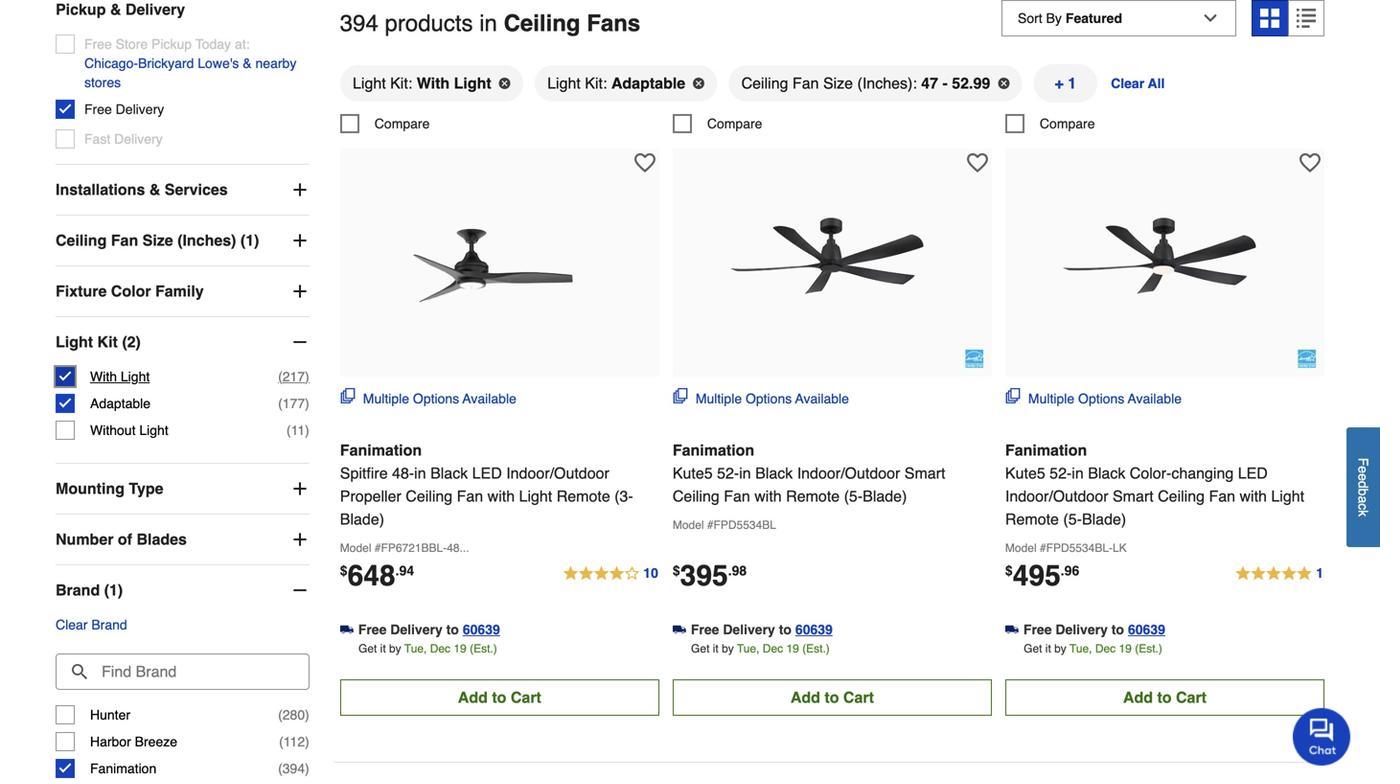 Task type: locate. For each thing, give the bounding box(es) containing it.
fanimation spitfire 48-in black led indoor/outdoor propeller ceiling fan with light remote (3-blade) image
[[394, 158, 605, 369]]

1 e from the top
[[1356, 466, 1372, 474]]

3 heart outline image from the left
[[1300, 152, 1321, 173]]

add for first add to cart button from the right
[[1124, 689, 1154, 707]]

1 vertical spatial brand
[[91, 618, 127, 633]]

3 60639 from the left
[[1129, 622, 1166, 638]]

3 with from the left
[[1240, 488, 1268, 505]]

led
[[472, 464, 502, 482], [1239, 464, 1269, 482]]

dec for 1st the 60639 button
[[430, 642, 451, 656]]

2 horizontal spatial indoor/outdoor
[[1006, 488, 1109, 505]]

5014170987 element
[[1006, 114, 1096, 133]]

2 get it by tue, dec 19 (est.) from the left
[[691, 642, 830, 656]]

with down products
[[417, 74, 450, 92]]

2 get from the left
[[691, 642, 710, 656]]

multiple options available
[[363, 391, 517, 406], [696, 391, 850, 406], [1029, 391, 1182, 406]]

remote inside fanimation kute5 52-in black color-changing led indoor/outdoor smart ceiling fan with light remote (5-blade)
[[1006, 511, 1060, 528]]

1 options from the left
[[413, 391, 459, 406]]

0 horizontal spatial options
[[413, 391, 459, 406]]

to
[[447, 622, 459, 638], [779, 622, 792, 638], [1112, 622, 1125, 638], [492, 689, 507, 707], [825, 689, 840, 707], [1158, 689, 1172, 707]]

1 add from the left
[[458, 689, 488, 707]]

2 (est.) from the left
[[803, 642, 830, 656]]

clear for clear brand
[[56, 618, 88, 633]]

adaptable down with light
[[90, 396, 151, 411]]

+
[[1055, 74, 1064, 92]]

ceiling fan size (inches) (1)
[[56, 232, 259, 249]]

2 ) from the top
[[305, 396, 310, 411]]

0 vertical spatial (1)
[[241, 232, 259, 249]]

& down at:
[[243, 56, 252, 71]]

394 left products
[[340, 10, 379, 37]]

( down ( 217 )
[[278, 396, 283, 411]]

brand
[[56, 582, 100, 599], [91, 618, 127, 633]]

2 horizontal spatial multiple options available
[[1029, 391, 1182, 406]]

multiple options available for fanimationkute5 52-in black color-changing led indoor/outdoor smart ceiling fan with light remote (5-blade) "element"
[[1029, 391, 1182, 406]]

close circle filled image for 47 - 52.99
[[998, 78, 1010, 89]]

& up store
[[110, 1, 121, 18]]

2 horizontal spatial black
[[1089, 464, 1126, 482]]

2 horizontal spatial &
[[243, 56, 252, 71]]

2 compare from the left
[[708, 116, 763, 131]]

plus image up minus image
[[290, 282, 310, 301]]

2 horizontal spatial heart outline image
[[1300, 152, 1321, 173]]

get down 395
[[691, 642, 710, 656]]

0 horizontal spatial with
[[488, 488, 515, 505]]

11
[[291, 423, 305, 438]]

brand down brand (1)
[[91, 618, 127, 633]]

1 horizontal spatial pickup
[[152, 37, 192, 52]]

free delivery to 60639 down .94 on the left bottom of the page
[[358, 622, 500, 638]]

plus image up minus icon
[[290, 530, 310, 550]]

0 horizontal spatial size
[[143, 232, 173, 249]]

size left (inches):
[[824, 74, 854, 92]]

changing
[[1172, 464, 1234, 482]]

1 vertical spatial adaptable
[[90, 396, 151, 411]]

at:
[[235, 37, 250, 52]]

1 horizontal spatial add to cart button
[[673, 680, 992, 716]]

2 black from the left
[[756, 464, 793, 482]]

ceiling down changing
[[1158, 488, 1205, 505]]

60639 button
[[463, 620, 500, 639], [796, 620, 833, 639], [1129, 620, 1166, 639]]

3 add from the left
[[1124, 689, 1154, 707]]

get it by tue, dec 19 (est.)
[[359, 642, 497, 656], [691, 642, 830, 656], [1024, 642, 1163, 656]]

1 compare from the left
[[375, 116, 430, 131]]

1 horizontal spatial smart
[[1113, 488, 1154, 505]]

cart for first add to cart button from the right
[[1177, 689, 1207, 707]]

close circle filled image up 5014169157 element
[[693, 78, 705, 89]]

2 with from the left
[[755, 488, 782, 505]]

add to cart for 2nd add to cart button from right
[[791, 689, 874, 707]]

it
[[380, 642, 386, 656], [713, 642, 719, 656], [1046, 642, 1052, 656]]

2 add from the left
[[791, 689, 821, 707]]

size left (inches)
[[143, 232, 173, 249]]

kit: up "1001006182" element
[[390, 74, 413, 92]]

remote inside fanimation kute5 52-in black indoor/outdoor smart ceiling fan with remote (5-blade)
[[786, 488, 840, 505]]

with down kit
[[90, 369, 117, 385]]

3 add to cart from the left
[[1124, 689, 1207, 707]]

blade) inside fanimation kute5 52-in black color-changing led indoor/outdoor smart ceiling fan with light remote (5-blade)
[[1083, 511, 1127, 528]]

fan down changing
[[1210, 488, 1236, 505]]

model up 395
[[673, 519, 704, 532]]

close circle filled image for adaptable
[[693, 78, 705, 89]]

19 for 1st the 60639 button from right
[[1120, 642, 1132, 656]]

0 horizontal spatial multiple options available
[[363, 391, 517, 406]]

19
[[454, 642, 467, 656], [787, 642, 800, 656], [1120, 642, 1132, 656]]

truck filled image
[[673, 623, 686, 637], [1006, 623, 1019, 637]]

1 horizontal spatial truck filled image
[[1006, 623, 1019, 637]]

1 plus image from the top
[[290, 231, 310, 250]]

ceiling down 48-
[[406, 488, 453, 505]]

2 horizontal spatial cart
[[1177, 689, 1207, 707]]

3 by from the left
[[1055, 642, 1067, 656]]

2 horizontal spatial options
[[1079, 391, 1125, 406]]

2 60639 from the left
[[796, 622, 833, 638]]

multiple options available link up 48-
[[340, 388, 517, 408]]

52- inside fanimation kute5 52-in black color-changing led indoor/outdoor smart ceiling fan with light remote (5-blade)
[[1050, 464, 1072, 482]]

2 cart from the left
[[844, 689, 874, 707]]

size inside list box
[[824, 74, 854, 92]]

3 $ from the left
[[1006, 563, 1013, 579]]

0 horizontal spatial (5-
[[844, 488, 863, 505]]

2 multiple options available link from the left
[[673, 388, 850, 408]]

2 kit: from the left
[[585, 74, 607, 92]]

0 vertical spatial smart
[[905, 464, 946, 482]]

+ 1 button
[[1034, 64, 1098, 102]]

get down the 495
[[1024, 642, 1043, 656]]

all
[[1149, 76, 1166, 91]]

2 dec from the left
[[763, 642, 784, 656]]

k
[[1356, 510, 1372, 517]]

multiple for fanimationkute5 52-in black color-changing led indoor/outdoor smart ceiling fan with light remote (5-blade) "element"
[[1029, 391, 1075, 406]]

multiple options available link up fanimation kute5 52-in black indoor/outdoor smart ceiling fan with remote (5-blade)
[[673, 388, 850, 408]]

kit: for adaptable
[[585, 74, 607, 92]]

3 multiple from the left
[[1029, 391, 1075, 406]]

fanimation spitfire 48-in black led indoor/outdoor propeller ceiling fan with light remote (3- blade)
[[340, 441, 634, 528]]

fanimationkute5 52-in black indoor/outdoor smart ceiling fan with remote (5-blade) element
[[673, 149, 992, 377]]

multiple options available up fanimation kute5 52-in black indoor/outdoor smart ceiling fan with remote (5-blade)
[[696, 391, 850, 406]]

0 horizontal spatial clear
[[56, 618, 88, 633]]

1 vertical spatial with
[[90, 369, 117, 385]]

size for (inches):
[[824, 74, 854, 92]]

2 52- from the left
[[1050, 464, 1072, 482]]

smart
[[905, 464, 946, 482], [1113, 488, 1154, 505]]

2 it from the left
[[713, 642, 719, 656]]

$ inside the $ 395 .98
[[673, 563, 681, 579]]

tue, down .94 on the left bottom of the page
[[405, 642, 427, 656]]

black inside fanimation spitfire 48-in black led indoor/outdoor propeller ceiling fan with light remote (3- blade)
[[431, 464, 468, 482]]

1 horizontal spatial compare
[[708, 116, 763, 131]]

1 horizontal spatial &
[[149, 181, 160, 199]]

light inside fanimation kute5 52-in black color-changing led indoor/outdoor smart ceiling fan with light remote (5-blade)
[[1272, 488, 1305, 505]]

0 horizontal spatial add to cart
[[458, 689, 542, 707]]

add for first add to cart button
[[458, 689, 488, 707]]

47
[[922, 74, 939, 92]]

multiple options available link for fanimationkute5 52-in black color-changing led indoor/outdoor smart ceiling fan with light remote (5-blade) "element"
[[1006, 388, 1182, 408]]

1 horizontal spatial get it by tue, dec 19 (est.)
[[691, 642, 830, 656]]

) down 177
[[305, 423, 310, 438]]

plus image for mounting type
[[290, 480, 310, 499]]

0 horizontal spatial 19
[[454, 642, 467, 656]]

2 multiple from the left
[[696, 391, 742, 406]]

in for fanimation kute5 52-in black indoor/outdoor smart ceiling fan with remote (5-blade)
[[740, 464, 752, 482]]

fan
[[793, 74, 819, 92], [111, 232, 138, 249], [457, 488, 483, 505], [724, 488, 751, 505], [1210, 488, 1236, 505]]

adaptable down fans
[[612, 74, 686, 92]]

4 plus image from the top
[[290, 530, 310, 550]]

3 black from the left
[[1089, 464, 1126, 482]]

clear left all
[[1112, 76, 1145, 91]]

( down ( 280 )
[[279, 735, 284, 750]]

1 horizontal spatial 394
[[340, 10, 379, 37]]

light inside fanimation spitfire 48-in black led indoor/outdoor propeller ceiling fan with light remote (3- blade)
[[519, 488, 553, 505]]

kit: down fans
[[585, 74, 607, 92]]

( 394 )
[[278, 761, 310, 777]]

cart
[[511, 689, 542, 707], [844, 689, 874, 707], [1177, 689, 1207, 707]]

plus image down ( 11 )
[[290, 480, 310, 499]]

60639 for 1st the 60639 button
[[463, 622, 500, 638]]

0 horizontal spatial (est.)
[[470, 642, 497, 656]]

0 horizontal spatial blade)
[[340, 511, 385, 528]]

fanimation
[[340, 441, 422, 459], [673, 441, 755, 459], [1006, 441, 1088, 459], [90, 761, 157, 777]]

ceiling up 5014169157 element
[[742, 74, 789, 92]]

(5- inside fanimation kute5 52-in black color-changing led indoor/outdoor smart ceiling fan with light remote (5-blade)
[[1064, 511, 1083, 528]]

48-
[[392, 464, 414, 482]]

3 dec from the left
[[1096, 642, 1116, 656]]

remote inside fanimation spitfire 48-in black led indoor/outdoor propeller ceiling fan with light remote (3- blade)
[[557, 488, 611, 505]]

0 horizontal spatial &
[[110, 1, 121, 18]]

0 vertical spatial &
[[110, 1, 121, 18]]

0 horizontal spatial add to cart button
[[340, 680, 660, 716]]

indoor/outdoor
[[507, 464, 610, 482], [798, 464, 901, 482], [1006, 488, 1109, 505]]

# for fanimation kute5 52-in black indoor/outdoor smart ceiling fan with remote (5-blade)
[[708, 519, 714, 532]]

1 vertical spatial size
[[143, 232, 173, 249]]

2 horizontal spatial with
[[1240, 488, 1268, 505]]

chat invite button image
[[1294, 708, 1352, 766]]

fan up fpd5534bl
[[724, 488, 751, 505]]

add to cart button
[[340, 680, 660, 716], [673, 680, 992, 716], [1006, 680, 1325, 716]]

0 horizontal spatial cart
[[511, 689, 542, 707]]

clear inside button
[[1112, 76, 1145, 91]]

1 horizontal spatial dec
[[763, 642, 784, 656]]

fanimation for spitfire 48-in black led indoor/outdoor propeller ceiling fan with light remote (3- blade)
[[340, 441, 422, 459]]

in
[[480, 10, 498, 37], [414, 464, 426, 482], [740, 464, 752, 482], [1072, 464, 1084, 482]]

free delivery to 60639 down .96
[[1024, 622, 1166, 638]]

1 horizontal spatial tue,
[[737, 642, 760, 656]]

energy star qualified image
[[1298, 349, 1318, 369]]

0 horizontal spatial (1)
[[104, 582, 123, 599]]

led right changing
[[1239, 464, 1269, 482]]

delivery down free delivery
[[114, 131, 163, 147]]

1 19 from the left
[[454, 642, 467, 656]]

1 truck filled image from the left
[[673, 623, 686, 637]]

3 ) from the top
[[305, 423, 310, 438]]

in inside fanimation spitfire 48-in black led indoor/outdoor propeller ceiling fan with light remote (3- blade)
[[414, 464, 426, 482]]

52.99
[[952, 74, 991, 92]]

0 vertical spatial adaptable
[[612, 74, 686, 92]]

compare for 5014169157 element
[[708, 116, 763, 131]]

in for fanimation spitfire 48-in black led indoor/outdoor propeller ceiling fan with light remote (3- blade)
[[414, 464, 426, 482]]

available up fanimation kute5 52-in black indoor/outdoor smart ceiling fan with remote (5-blade)
[[796, 391, 850, 406]]

2 available from the left
[[796, 391, 850, 406]]

2 add to cart from the left
[[791, 689, 874, 707]]

2 horizontal spatial #
[[1040, 542, 1047, 555]]

48...
[[447, 542, 469, 555]]

1 kute5 from the left
[[673, 464, 713, 482]]

in left color-
[[1072, 464, 1084, 482]]

in up fpd5534bl
[[740, 464, 752, 482]]

$ inside '$ 648 .94'
[[340, 563, 348, 579]]

60639 for 1st the 60639 button from right
[[1129, 622, 1166, 638]]

1 multiple options available link from the left
[[340, 388, 517, 408]]

truck filled image down the 495
[[1006, 623, 1019, 637]]

minus image
[[290, 333, 310, 352]]

52- up model # fpd5534bl
[[717, 464, 740, 482]]

1 heart outline image from the left
[[635, 152, 656, 173]]

e up "d"
[[1356, 466, 1372, 474]]

lowe's
[[198, 56, 239, 71]]

by down '$ 648 .94' on the left bottom of page
[[389, 642, 401, 656]]

compare
[[375, 116, 430, 131], [708, 116, 763, 131], [1040, 116, 1096, 131]]

get it by tue, dec 19 (est.) down .94 on the left bottom of the page
[[359, 642, 497, 656]]

1 horizontal spatial indoor/outdoor
[[798, 464, 901, 482]]

products
[[385, 10, 473, 37]]

(est.)
[[470, 642, 497, 656], [803, 642, 830, 656], [1136, 642, 1163, 656]]

plus image inside fixture color family button
[[290, 282, 310, 301]]

with inside fanimation kute5 52-in black indoor/outdoor smart ceiling fan with remote (5-blade)
[[755, 488, 782, 505]]

3 multiple options available link from the left
[[1006, 388, 1182, 408]]

tue, down .98
[[737, 642, 760, 656]]

1 horizontal spatial adaptable
[[612, 74, 686, 92]]

1 horizontal spatial cart
[[844, 689, 874, 707]]

& inside the installations & services button
[[149, 181, 160, 199]]

# up actual price $648.94 element
[[375, 542, 381, 555]]

0 horizontal spatial by
[[389, 642, 401, 656]]

compare inside 5014169157 element
[[708, 116, 763, 131]]

0 horizontal spatial 1
[[1068, 74, 1077, 92]]

fanimation kute5 52-in black indoor/outdoor smart ceiling fan with remote (5-blade)
[[673, 441, 946, 505]]

blade)
[[863, 488, 908, 505], [340, 511, 385, 528], [1083, 511, 1127, 528]]

clear down brand (1)
[[56, 618, 88, 633]]

1 60639 button from the left
[[463, 620, 500, 639]]

& left services
[[149, 181, 160, 199]]

indoor/outdoor inside fanimation kute5 52-in black indoor/outdoor smart ceiling fan with remote (5-blade)
[[798, 464, 901, 482]]

3 multiple options available from the left
[[1029, 391, 1182, 406]]

1 kit: from the left
[[390, 74, 413, 92]]

( up ( 177 )
[[278, 369, 283, 385]]

size
[[824, 74, 854, 92], [143, 232, 173, 249]]

0 horizontal spatial available
[[463, 391, 517, 406]]

available up fanimation spitfire 48-in black led indoor/outdoor propeller ceiling fan with light remote (3- blade)
[[463, 391, 517, 406]]

1 ) from the top
[[305, 369, 310, 385]]

free
[[84, 37, 112, 52], [84, 102, 112, 117], [358, 622, 387, 638], [691, 622, 720, 638], [1024, 622, 1052, 638]]

by down the actual price $395.98 element at the bottom of page
[[722, 642, 734, 656]]

plus image
[[290, 231, 310, 250], [290, 282, 310, 301], [290, 480, 310, 499], [290, 530, 310, 550]]

2 tue, from the left
[[737, 642, 760, 656]]

1 (est.) from the left
[[470, 642, 497, 656]]

1 horizontal spatial with
[[755, 488, 782, 505]]

compare inside 5014170987 element
[[1040, 116, 1096, 131]]

0 vertical spatial 1
[[1068, 74, 1077, 92]]

model for spitfire 48-in black led indoor/outdoor propeller ceiling fan with light remote (3- blade)
[[340, 542, 372, 555]]

hunter
[[90, 708, 130, 723]]

( for 217
[[278, 369, 283, 385]]

adaptable
[[612, 74, 686, 92], [90, 396, 151, 411]]

2 e from the top
[[1356, 474, 1372, 481]]

0 vertical spatial with
[[417, 74, 450, 92]]

heart outline image
[[635, 152, 656, 173], [967, 152, 989, 173], [1300, 152, 1321, 173]]

#
[[708, 519, 714, 532], [375, 542, 381, 555], [1040, 542, 1047, 555]]

( for 11
[[287, 423, 291, 438]]

0 horizontal spatial add
[[458, 689, 488, 707]]

led inside fanimation kute5 52-in black color-changing led indoor/outdoor smart ceiling fan with light remote (5-blade)
[[1239, 464, 1269, 482]]

energy star qualified image
[[966, 349, 985, 369]]

Find Brand text field
[[56, 654, 310, 691]]

plus image for number of blades
[[290, 530, 310, 550]]

# up actual price $495.96 element
[[1040, 542, 1047, 555]]

led right 48-
[[472, 464, 502, 482]]

free delivery to 60639 down .98
[[691, 622, 833, 638]]

(1)
[[241, 232, 259, 249], [104, 582, 123, 599]]

get it by tue, dec 19 (est.) down .98
[[691, 642, 830, 656]]

) for ( 11 )
[[305, 423, 310, 438]]

in inside fanimation kute5 52-in black indoor/outdoor smart ceiling fan with remote (5-blade)
[[740, 464, 752, 482]]

1 horizontal spatial multiple
[[696, 391, 742, 406]]

kute5 for kute5 52-in black indoor/outdoor smart ceiling fan with remote (5-blade)
[[673, 464, 713, 482]]

1 horizontal spatial add
[[791, 689, 821, 707]]

&
[[110, 1, 121, 18], [243, 56, 252, 71], [149, 181, 160, 199]]

)
[[305, 369, 310, 385], [305, 396, 310, 411], [305, 423, 310, 438], [305, 708, 310, 723], [305, 735, 310, 750], [305, 761, 310, 777]]

kute5 up model # fpd5534bl
[[673, 464, 713, 482]]

black left color-
[[1089, 464, 1126, 482]]

list box
[[340, 64, 1325, 114]]

compare for "1001006182" element
[[375, 116, 430, 131]]

plus image inside number of blades button
[[290, 530, 310, 550]]

plus image inside mounting type button
[[290, 480, 310, 499]]

( down 177
[[287, 423, 291, 438]]

0 horizontal spatial pickup
[[56, 1, 106, 18]]

compare inside "1001006182" element
[[375, 116, 430, 131]]

1 horizontal spatial 1
[[1317, 566, 1324, 581]]

2 horizontal spatial close circle filled image
[[998, 78, 1010, 89]]

blade) inside fanimation kute5 52-in black indoor/outdoor smart ceiling fan with remote (5-blade)
[[863, 488, 908, 505]]

multiple options available up color-
[[1029, 391, 1182, 406]]

2 horizontal spatial 60639 button
[[1129, 620, 1166, 639]]

3 close circle filled image from the left
[[998, 78, 1010, 89]]

2 horizontal spatial add
[[1124, 689, 1154, 707]]

fanimation kute5 52-in black color-changing led indoor/outdoor smart ceiling fan with light remote (5-blade) image
[[1060, 158, 1271, 369]]

1 free delivery to 60639 from the left
[[358, 622, 500, 638]]

$ for 495
[[1006, 563, 1013, 579]]

free down stores
[[84, 102, 112, 117]]

2 plus image from the top
[[290, 282, 310, 301]]

# up the $ 395 .98
[[708, 519, 714, 532]]

available up color-
[[1128, 391, 1182, 406]]

1 horizontal spatial close circle filled image
[[693, 78, 705, 89]]

1 horizontal spatial heart outline image
[[967, 152, 989, 173]]

1 52- from the left
[[717, 464, 740, 482]]

kute5 for kute5 52-in black color-changing led indoor/outdoor smart ceiling fan with light remote (5-blade)
[[1006, 464, 1046, 482]]

$ inside $ 495 .96
[[1006, 563, 1013, 579]]

2 options from the left
[[746, 391, 792, 406]]

fanimation inside fanimation spitfire 48-in black led indoor/outdoor propeller ceiling fan with light remote (3- blade)
[[340, 441, 422, 459]]

3 it from the left
[[1046, 642, 1052, 656]]

2 multiple options available from the left
[[696, 391, 850, 406]]

(est.) for 1st the 60639 button from right
[[1136, 642, 1163, 656]]

0 vertical spatial pickup
[[56, 1, 106, 18]]

multiple options available link
[[340, 388, 517, 408], [673, 388, 850, 408], [1006, 388, 1182, 408]]

model up 648
[[340, 542, 372, 555]]

1 horizontal spatial 60639 button
[[796, 620, 833, 639]]

2 led from the left
[[1239, 464, 1269, 482]]

1 add to cart button from the left
[[340, 680, 660, 716]]

3 (est.) from the left
[[1136, 642, 1163, 656]]

truck filled image
[[340, 623, 354, 637]]

minus image
[[290, 581, 310, 600]]

1 horizontal spatial model
[[673, 519, 704, 532]]

0 horizontal spatial 394
[[283, 761, 305, 777]]

in right products
[[480, 10, 498, 37]]

blades
[[137, 531, 187, 549]]

it down '$ 648 .94' on the left bottom of page
[[380, 642, 386, 656]]

(est.) for 1st the 60639 button
[[470, 642, 497, 656]]

model
[[673, 519, 704, 532], [340, 542, 372, 555], [1006, 542, 1037, 555]]

0 horizontal spatial adaptable
[[90, 396, 151, 411]]

(1) right (inches)
[[241, 232, 259, 249]]

store
[[116, 37, 148, 52]]

0 horizontal spatial 60639
[[463, 622, 500, 638]]

1 $ from the left
[[340, 563, 348, 579]]

$ 495 .96
[[1006, 559, 1080, 593]]

ceiling left fans
[[504, 10, 581, 37]]

& for services
[[149, 181, 160, 199]]

add
[[458, 689, 488, 707], [791, 689, 821, 707], [1124, 689, 1154, 707]]

black right 48-
[[431, 464, 468, 482]]

1 horizontal spatial multiple options available
[[696, 391, 850, 406]]

c
[[1356, 504, 1372, 510]]

2 kute5 from the left
[[1006, 464, 1046, 482]]

multiple for fanimationkute5 52-in black indoor/outdoor smart ceiling fan with remote (5-blade) element
[[696, 391, 742, 406]]

get
[[359, 642, 377, 656], [691, 642, 710, 656], [1024, 642, 1043, 656]]

cart for first add to cart button
[[511, 689, 542, 707]]

$ left .96
[[1006, 563, 1013, 579]]

6 ) from the top
[[305, 761, 310, 777]]

52- inside fanimation kute5 52-in black indoor/outdoor smart ceiling fan with remote (5-blade)
[[717, 464, 740, 482]]

0 vertical spatial 394
[[340, 10, 379, 37]]

1 horizontal spatial size
[[824, 74, 854, 92]]

1 black from the left
[[431, 464, 468, 482]]

0 horizontal spatial tue,
[[405, 642, 427, 656]]

it down the $ 395 .98
[[713, 642, 719, 656]]

ceiling up model # fpd5534bl
[[673, 488, 720, 505]]

black inside fanimation kute5 52-in black color-changing led indoor/outdoor smart ceiling fan with light remote (5-blade)
[[1089, 464, 1126, 482]]

model # fpd5534bl
[[673, 519, 777, 532]]

2 free delivery to 60639 from the left
[[691, 622, 833, 638]]

chicago-brickyard lowe's & nearby stores
[[84, 56, 297, 90]]

( for 177
[[278, 396, 283, 411]]

close circle filled image
[[499, 78, 511, 89], [693, 78, 705, 89], [998, 78, 1010, 89]]

delivery down .96
[[1056, 622, 1108, 638]]

2 horizontal spatial by
[[1055, 642, 1067, 656]]

( for 112
[[279, 735, 284, 750]]

1 with from the left
[[488, 488, 515, 505]]

1 horizontal spatial 19
[[787, 642, 800, 656]]

2 horizontal spatial 60639
[[1129, 622, 1166, 638]]

kute5 inside fanimation kute5 52-in black color-changing led indoor/outdoor smart ceiling fan with light remote (5-blade)
[[1006, 464, 1046, 482]]

multiple options available link up color-
[[1006, 388, 1182, 408]]

(1) up clear brand
[[104, 582, 123, 599]]

fan up fixture color family
[[111, 232, 138, 249]]

ceiling
[[504, 10, 581, 37], [742, 74, 789, 92], [56, 232, 107, 249], [406, 488, 453, 505], [673, 488, 720, 505], [1158, 488, 1205, 505]]

52- for indoor/outdoor
[[1050, 464, 1072, 482]]

fanimation inside fanimation kute5 52-in black indoor/outdoor smart ceiling fan with remote (5-blade)
[[673, 441, 755, 459]]

in right spitfire
[[414, 464, 426, 482]]

) up ( 177 )
[[305, 369, 310, 385]]

pickup up the chicago- on the top left
[[56, 1, 106, 18]]

1 available from the left
[[463, 391, 517, 406]]

with inside fanimation spitfire 48-in black led indoor/outdoor propeller ceiling fan with light remote (3- blade)
[[488, 488, 515, 505]]

options for fanimationkute5 52-in black indoor/outdoor smart ceiling fan with remote (5-blade) element
[[746, 391, 792, 406]]

3 free delivery to 60639 from the left
[[1024, 622, 1166, 638]]

1 horizontal spatial (est.)
[[803, 642, 830, 656]]

truck filled image down 395
[[673, 623, 686, 637]]

1 horizontal spatial black
[[756, 464, 793, 482]]

0 horizontal spatial black
[[431, 464, 468, 482]]

1 dec from the left
[[430, 642, 451, 656]]

0 horizontal spatial it
[[380, 642, 386, 656]]

light kit: adaptable
[[548, 74, 686, 92]]

kute5 inside fanimation kute5 52-in black indoor/outdoor smart ceiling fan with remote (5-blade)
[[673, 464, 713, 482]]

2 horizontal spatial it
[[1046, 642, 1052, 656]]

1 horizontal spatial clear
[[1112, 76, 1145, 91]]

3 options from the left
[[1079, 391, 1125, 406]]

fan up 48...
[[457, 488, 483, 505]]

plus image
[[290, 180, 310, 200]]

3 plus image from the top
[[290, 480, 310, 499]]

52- up "model # fpd5534bl-lk"
[[1050, 464, 1072, 482]]

free store pickup today at:
[[84, 37, 250, 52]]

2 truck filled image from the left
[[1006, 623, 1019, 637]]

495
[[1013, 559, 1061, 593]]

plus image down plus image
[[290, 231, 310, 250]]

2 19 from the left
[[787, 642, 800, 656]]

remote
[[557, 488, 611, 505], [786, 488, 840, 505], [1006, 511, 1060, 528]]

brickyard
[[138, 56, 194, 71]]

kute5 up "model # fpd5534bl-lk"
[[1006, 464, 1046, 482]]

1 inside the 5 stars image
[[1317, 566, 1324, 581]]

e up "b"
[[1356, 474, 1372, 481]]

) up 11
[[305, 396, 310, 411]]

394
[[340, 10, 379, 37], [283, 761, 305, 777]]

1 horizontal spatial blade)
[[863, 488, 908, 505]]

color-
[[1130, 464, 1172, 482]]

2 horizontal spatial compare
[[1040, 116, 1096, 131]]

number of blades
[[56, 531, 187, 549]]

1 vertical spatial smart
[[1113, 488, 1154, 505]]

395
[[681, 559, 728, 593]]

1 horizontal spatial remote
[[786, 488, 840, 505]]

kit
[[97, 333, 118, 351]]

2 horizontal spatial (est.)
[[1136, 642, 1163, 656]]

in inside fanimation kute5 52-in black color-changing led indoor/outdoor smart ceiling fan with light remote (5-blade)
[[1072, 464, 1084, 482]]

2 horizontal spatial remote
[[1006, 511, 1060, 528]]

1 add to cart from the left
[[458, 689, 542, 707]]

close circle filled image for with light
[[499, 78, 511, 89]]

fanimation inside fanimation kute5 52-in black color-changing led indoor/outdoor smart ceiling fan with light remote (5-blade)
[[1006, 441, 1088, 459]]

( for 394
[[278, 761, 283, 777]]

brand up clear brand
[[56, 582, 100, 599]]

1 cart from the left
[[511, 689, 542, 707]]

$ up truck filled image
[[340, 563, 348, 579]]

217
[[283, 369, 305, 385]]

4 ) from the top
[[305, 708, 310, 723]]

0 horizontal spatial close circle filled image
[[499, 78, 511, 89]]

clear inside "button"
[[56, 618, 88, 633]]

60639
[[463, 622, 500, 638], [796, 622, 833, 638], [1129, 622, 1166, 638]]

0 vertical spatial clear
[[1112, 76, 1145, 91]]

$ right 10
[[673, 563, 681, 579]]

3 19 from the left
[[1120, 642, 1132, 656]]

3 60639 button from the left
[[1129, 620, 1166, 639]]

get down 648
[[359, 642, 377, 656]]

3 cart from the left
[[1177, 689, 1207, 707]]

2 close circle filled image from the left
[[693, 78, 705, 89]]

1 close circle filled image from the left
[[499, 78, 511, 89]]

1 horizontal spatial available
[[796, 391, 850, 406]]

with
[[417, 74, 450, 92], [90, 369, 117, 385]]

0 horizontal spatial 60639 button
[[463, 620, 500, 639]]

f e e d b a c k button
[[1347, 428, 1381, 547]]

0 horizontal spatial kute5
[[673, 464, 713, 482]]

5 ) from the top
[[305, 735, 310, 750]]

truck filled image for 1st the 60639 button from right
[[1006, 623, 1019, 637]]

black inside fanimation kute5 52-in black indoor/outdoor smart ceiling fan with remote (5-blade)
[[756, 464, 793, 482]]

0 horizontal spatial #
[[375, 542, 381, 555]]

free delivery to 60639
[[358, 622, 500, 638], [691, 622, 833, 638], [1024, 622, 1166, 638]]

2 $ from the left
[[673, 563, 681, 579]]

size for (inches)
[[143, 232, 173, 249]]

multiple options available up 48-
[[363, 391, 517, 406]]

3 available from the left
[[1128, 391, 1182, 406]]

) for ( 112 )
[[305, 735, 310, 750]]

2 horizontal spatial get it by tue, dec 19 (est.)
[[1024, 642, 1163, 656]]

fan inside fanimation kute5 52-in black indoor/outdoor smart ceiling fan with remote (5-blade)
[[724, 488, 751, 505]]

0 vertical spatial size
[[824, 74, 854, 92]]

spitfire
[[340, 464, 388, 482]]

1 led from the left
[[472, 464, 502, 482]]

2 horizontal spatial available
[[1128, 391, 1182, 406]]

fixture
[[56, 282, 107, 300]]

1 60639 from the left
[[463, 622, 500, 638]]

fanimationkute5 52-in black color-changing led indoor/outdoor smart ceiling fan with light remote (5-blade) element
[[1006, 149, 1325, 377]]

dec
[[430, 642, 451, 656], [763, 642, 784, 656], [1096, 642, 1116, 656]]

available for fanimationkute5 52-in black indoor/outdoor smart ceiling fan with remote (5-blade) element
[[796, 391, 850, 406]]

ceiling up fixture
[[56, 232, 107, 249]]

( down ( 112 )
[[278, 761, 283, 777]]

free delivery to 60639 for 2nd the 60639 button from left
[[691, 622, 833, 638]]

1 horizontal spatial it
[[713, 642, 719, 656]]

1 horizontal spatial (5-
[[1064, 511, 1083, 528]]

3 compare from the left
[[1040, 116, 1096, 131]]

1 horizontal spatial led
[[1239, 464, 1269, 482]]



Task type: describe. For each thing, give the bounding box(es) containing it.
3 get from the left
[[1024, 642, 1043, 656]]

$ for 648
[[340, 563, 348, 579]]

+ 1
[[1055, 74, 1077, 92]]

5014169157 element
[[673, 114, 763, 133]]

1 multiple from the left
[[363, 391, 409, 406]]

nearby
[[256, 56, 297, 71]]

52- for fan
[[717, 464, 740, 482]]

1 button
[[1235, 563, 1325, 586]]

compare for 5014170987 element
[[1040, 116, 1096, 131]]

smart inside fanimation kute5 52-in black indoor/outdoor smart ceiling fan with remote (5-blade)
[[905, 464, 946, 482]]

without light
[[90, 423, 168, 438]]

( for 280
[[278, 708, 283, 723]]

light kit (2)
[[56, 333, 141, 351]]

add to cart for first add to cart button from the right
[[1124, 689, 1207, 707]]

fanimation kute5 52-in black indoor/outdoor smart ceiling fan with remote (5-blade) image
[[727, 158, 938, 369]]

fast delivery
[[84, 131, 163, 147]]

ceiling inside fanimation spitfire 48-in black led indoor/outdoor propeller ceiling fan with light remote (3- blade)
[[406, 488, 453, 505]]

free delivery to 60639 for 1st the 60639 button
[[358, 622, 500, 638]]

options for fanimationkute5 52-in black color-changing led indoor/outdoor smart ceiling fan with light remote (5-blade) "element"
[[1079, 391, 1125, 406]]

family
[[155, 282, 204, 300]]

truck filled image for 2nd the 60639 button from left
[[673, 623, 686, 637]]

10
[[644, 566, 659, 581]]

a
[[1356, 496, 1372, 504]]

2 add to cart button from the left
[[673, 680, 992, 716]]

b
[[1356, 489, 1372, 496]]

60639 for 2nd the 60639 button from left
[[796, 622, 833, 638]]

black for fan
[[431, 464, 468, 482]]

with inside list box
[[417, 74, 450, 92]]

.94
[[396, 563, 414, 579]]

3 tue, from the left
[[1070, 642, 1093, 656]]

-
[[943, 74, 948, 92]]

in for fanimation kute5 52-in black color-changing led indoor/outdoor smart ceiling fan with light remote (5-blade)
[[1072, 464, 1084, 482]]

fp6721bbl-
[[381, 542, 447, 555]]

) for ( 177 )
[[305, 396, 310, 411]]

number
[[56, 531, 114, 549]]

# for fanimation kute5 52-in black color-changing led indoor/outdoor smart ceiling fan with light remote (5-blade)
[[1040, 542, 1047, 555]]

(2)
[[122, 333, 141, 351]]

delivery down .94 on the left bottom of the page
[[391, 622, 443, 638]]

adaptable inside list box
[[612, 74, 686, 92]]

propeller
[[340, 488, 402, 505]]

3 add to cart button from the left
[[1006, 680, 1325, 716]]

available for fanimationkute5 52-in black color-changing led indoor/outdoor smart ceiling fan with light remote (5-blade) "element"
[[1128, 391, 1182, 406]]

model # fp6721bbl-48...
[[340, 542, 469, 555]]

(est.) for 2nd the 60639 button from left
[[803, 642, 830, 656]]

multiple options available link for fanimationkute5 52-in black indoor/outdoor smart ceiling fan with remote (5-blade) element
[[673, 388, 850, 408]]

indoor/outdoor inside fanimation kute5 52-in black color-changing led indoor/outdoor smart ceiling fan with light remote (5-blade)
[[1006, 488, 1109, 505]]

( 280 )
[[278, 708, 310, 723]]

19 for 1st the 60639 button
[[454, 642, 467, 656]]

free up the chicago- on the top left
[[84, 37, 112, 52]]

list box containing light kit:
[[340, 64, 1325, 114]]

1 horizontal spatial (1)
[[241, 232, 259, 249]]

1 it from the left
[[380, 642, 386, 656]]

) for ( 280 )
[[305, 708, 310, 723]]

plus image for ceiling fan size (inches)
[[290, 231, 310, 250]]

5 stars image
[[1235, 563, 1325, 586]]

model for kute5 52-in black color-changing led indoor/outdoor smart ceiling fan with light remote (5-blade)
[[1006, 542, 1037, 555]]

mounting type button
[[56, 464, 310, 514]]

free delivery to 60639 for 1st the 60639 button from right
[[1024, 622, 1166, 638]]

3 get it by tue, dec 19 (est.) from the left
[[1024, 642, 1163, 656]]

blade) inside fanimation spitfire 48-in black led indoor/outdoor propeller ceiling fan with light remote (3- blade)
[[340, 511, 385, 528]]

648
[[348, 559, 396, 593]]

model for kute5 52-in black indoor/outdoor smart ceiling fan with remote (5-blade)
[[673, 519, 704, 532]]

ceiling inside list box
[[742, 74, 789, 92]]

2 60639 button from the left
[[796, 620, 833, 639]]

.98
[[728, 563, 747, 579]]

1 vertical spatial 394
[[283, 761, 305, 777]]

delivery up the fast delivery
[[116, 102, 164, 117]]

ceiling inside fanimation kute5 52-in black color-changing led indoor/outdoor smart ceiling fan with light remote (5-blade)
[[1158, 488, 1205, 505]]

services
[[165, 181, 228, 199]]

) for ( 394 )
[[305, 761, 310, 777]]

clear brand
[[56, 618, 127, 633]]

fpd5534bl
[[714, 519, 777, 532]]

19 for 2nd the 60639 button from left
[[787, 642, 800, 656]]

fanimation for kute5 52-in black color-changing led indoor/outdoor smart ceiling fan with light remote (5-blade)
[[1006, 441, 1088, 459]]

dec for 2nd the 60639 button from left
[[763, 642, 784, 656]]

1 by from the left
[[389, 642, 401, 656]]

ceiling inside fanimation kute5 52-in black indoor/outdoor smart ceiling fan with remote (5-blade)
[[673, 488, 720, 505]]

1 multiple options available from the left
[[363, 391, 517, 406]]

chicago-
[[84, 56, 138, 71]]

& for delivery
[[110, 1, 121, 18]]

without
[[90, 423, 136, 438]]

installations & services button
[[56, 165, 310, 215]]

$ 395 .98
[[673, 559, 747, 593]]

today
[[195, 37, 231, 52]]

# for fanimation spitfire 48-in black led indoor/outdoor propeller ceiling fan with light remote (3- blade)
[[375, 542, 381, 555]]

led inside fanimation spitfire 48-in black led indoor/outdoor propeller ceiling fan with light remote (3- blade)
[[472, 464, 502, 482]]

brand (1)
[[56, 582, 123, 599]]

fast
[[84, 131, 111, 147]]

add to cart for first add to cart button
[[458, 689, 542, 707]]

clear brand button
[[56, 616, 127, 635]]

fixture color family
[[56, 282, 204, 300]]

of
[[118, 531, 132, 549]]

& inside chicago-brickyard lowe's & nearby stores
[[243, 56, 252, 71]]

112
[[284, 735, 305, 750]]

0 horizontal spatial with
[[90, 369, 117, 385]]

fanimation for kute5 52-in black indoor/outdoor smart ceiling fan with remote (5-blade)
[[673, 441, 755, 459]]

1 get it by tue, dec 19 (est.) from the left
[[359, 642, 497, 656]]

fans
[[587, 10, 641, 37]]

with inside fanimation kute5 52-in black color-changing led indoor/outdoor smart ceiling fan with light remote (5-blade)
[[1240, 488, 1268, 505]]

brand inside the clear brand "button"
[[91, 618, 127, 633]]

1 tue, from the left
[[405, 642, 427, 656]]

lk
[[1113, 542, 1127, 555]]

fixture color family button
[[56, 267, 310, 317]]

dec for 1st the 60639 button from right
[[1096, 642, 1116, 656]]

black for with
[[756, 464, 793, 482]]

pickup & delivery
[[56, 1, 185, 18]]

d
[[1356, 481, 1372, 489]]

kit: for with
[[390, 74, 413, 92]]

actual price $395.98 element
[[673, 559, 747, 593]]

1 vertical spatial pickup
[[152, 37, 192, 52]]

free delivery
[[84, 102, 164, 117]]

4 stars image
[[562, 563, 660, 586]]

grid view image
[[1261, 9, 1280, 28]]

black for smart
[[1089, 464, 1126, 482]]

280
[[283, 708, 305, 723]]

394 products in ceiling fans
[[340, 10, 641, 37]]

fanimation kute5 52-in black color-changing led indoor/outdoor smart ceiling fan with light remote (5-blade)
[[1006, 441, 1305, 528]]

light kit: with light
[[353, 74, 492, 92]]

fan inside fanimation spitfire 48-in black led indoor/outdoor propeller ceiling fan with light remote (3- blade)
[[457, 488, 483, 505]]

delivery down .98
[[723, 622, 776, 638]]

clear for clear all
[[1112, 76, 1145, 91]]

clear all button
[[1110, 64, 1167, 102]]

10 button
[[562, 563, 660, 586]]

fan inside fanimation kute5 52-in black color-changing led indoor/outdoor smart ceiling fan with light remote (5-blade)
[[1210, 488, 1236, 505]]

f
[[1356, 458, 1372, 466]]

harbor breeze
[[90, 735, 177, 750]]

free down the 495
[[1024, 622, 1052, 638]]

indoor/outdoor inside fanimation spitfire 48-in black led indoor/outdoor propeller ceiling fan with light remote (3- blade)
[[507, 464, 610, 482]]

delivery up free store pickup today at:
[[126, 1, 185, 18]]

type
[[129, 480, 164, 498]]

free right truck filled image
[[358, 622, 387, 638]]

( 112 )
[[279, 735, 310, 750]]

stores
[[84, 75, 121, 90]]

fan inside list box
[[793, 74, 819, 92]]

plus image for fixture color family
[[290, 282, 310, 301]]

harbor
[[90, 735, 131, 750]]

2 heart outline image from the left
[[967, 152, 989, 173]]

installations
[[56, 181, 145, 199]]

chicago-brickyard lowe's & nearby stores button
[[84, 54, 310, 92]]

$ 648 .94
[[340, 559, 414, 593]]

2 by from the left
[[722, 642, 734, 656]]

) for ( 217 )
[[305, 369, 310, 385]]

177
[[283, 396, 305, 411]]

(inches):
[[858, 74, 917, 92]]

number of blades button
[[56, 515, 310, 565]]

(3-
[[615, 488, 634, 505]]

cart for 2nd add to cart button from right
[[844, 689, 874, 707]]

1 vertical spatial (1)
[[104, 582, 123, 599]]

0 vertical spatial brand
[[56, 582, 100, 599]]

mounting type
[[56, 480, 164, 498]]

color
[[111, 282, 151, 300]]

(5- inside fanimation kute5 52-in black indoor/outdoor smart ceiling fan with remote (5-blade)
[[844, 488, 863, 505]]

multiple options available for fanimationkute5 52-in black indoor/outdoor smart ceiling fan with remote (5-blade) element
[[696, 391, 850, 406]]

model # fpd5534bl-lk
[[1006, 542, 1127, 555]]

smart inside fanimation kute5 52-in black color-changing led indoor/outdoor smart ceiling fan with light remote (5-blade)
[[1113, 488, 1154, 505]]

breeze
[[135, 735, 177, 750]]

f e e d b a c k
[[1356, 458, 1372, 517]]

( 177 )
[[278, 396, 310, 411]]

actual price $648.94 element
[[340, 559, 414, 593]]

1001006182 element
[[340, 114, 430, 133]]

actual price $495.96 element
[[1006, 559, 1080, 593]]

with light
[[90, 369, 150, 385]]

add for 2nd add to cart button from right
[[791, 689, 821, 707]]

$ for 395
[[673, 563, 681, 579]]

( 11 )
[[287, 423, 310, 438]]

fpd5534bl-
[[1047, 542, 1113, 555]]

free down 395
[[691, 622, 720, 638]]

1 get from the left
[[359, 642, 377, 656]]

list view image
[[1297, 9, 1317, 28]]

.96
[[1061, 563, 1080, 579]]



Task type: vqa. For each thing, say whether or not it's contained in the screenshot.
Your
no



